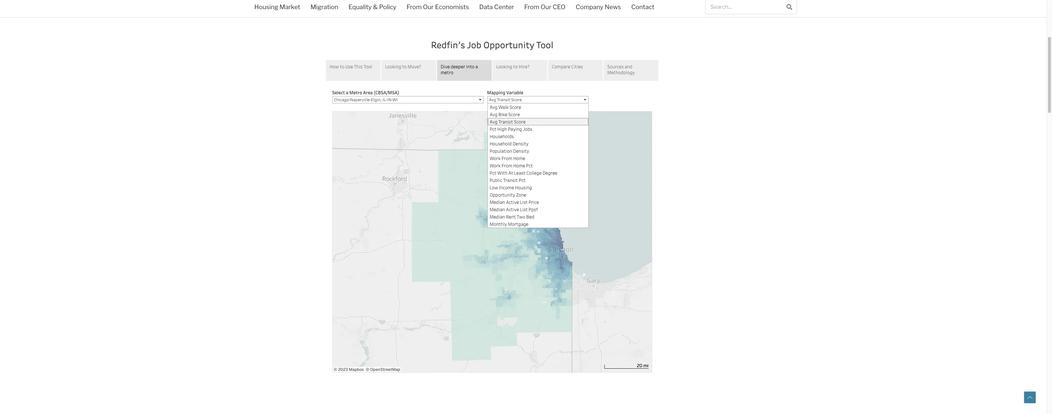 Task type: describe. For each thing, give the bounding box(es) containing it.
equality & policy
[[349, 3, 396, 11]]

center
[[494, 3, 514, 11]]

from our economists link
[[402, 0, 474, 15]]

our for economists
[[423, 3, 434, 11]]

company news
[[576, 3, 621, 11]]

ceo
[[553, 3, 566, 11]]

housing market link
[[249, 0, 305, 15]]

Search... search field
[[706, 0, 782, 14]]

from for from our ceo
[[524, 3, 539, 11]]

equality & policy link
[[343, 0, 402, 15]]

market
[[280, 3, 300, 11]]

data center link
[[474, 0, 519, 15]]

equality
[[349, 3, 372, 11]]

company
[[576, 3, 604, 11]]

company news link
[[571, 0, 626, 15]]

migration
[[311, 3, 338, 11]]

data center
[[479, 3, 514, 11]]



Task type: vqa. For each thing, say whether or not it's contained in the screenshot.
CEO
yes



Task type: locate. For each thing, give the bounding box(es) containing it.
policy
[[379, 3, 396, 11]]

migration link
[[305, 0, 343, 15]]

contact
[[631, 3, 655, 11]]

from our ceo
[[524, 3, 566, 11]]

our for ceo
[[541, 3, 551, 11]]

1 from from the left
[[407, 3, 422, 11]]

contact link
[[626, 0, 660, 15]]

from our economists
[[407, 3, 469, 11]]

None search field
[[705, 0, 797, 14]]

opportunity score
[[319, 12, 423, 27]]

&
[[373, 3, 378, 11]]

housing
[[254, 3, 278, 11]]

our
[[423, 3, 434, 11], [541, 3, 551, 11]]

score
[[390, 12, 423, 27]]

1 horizontal spatial our
[[541, 3, 551, 11]]

from left the ceo
[[524, 3, 539, 11]]

housing market
[[254, 3, 300, 11]]

opportunity
[[319, 12, 387, 27]]

search image
[[787, 4, 793, 10]]

data
[[479, 3, 493, 11]]

our left the economists
[[423, 3, 434, 11]]

1 horizontal spatial from
[[524, 3, 539, 11]]

2 from from the left
[[524, 3, 539, 11]]

from for from our economists
[[407, 3, 422, 11]]

0 horizontal spatial our
[[423, 3, 434, 11]]

1 our from the left
[[423, 3, 434, 11]]

news
[[605, 3, 621, 11]]

economists
[[435, 3, 469, 11]]

0 horizontal spatial from
[[407, 3, 422, 11]]

2 our from the left
[[541, 3, 551, 11]]

from our ceo link
[[519, 0, 571, 15]]

our left the ceo
[[541, 3, 551, 11]]

from
[[407, 3, 422, 11], [524, 3, 539, 11]]

from up score on the left top of page
[[407, 3, 422, 11]]



